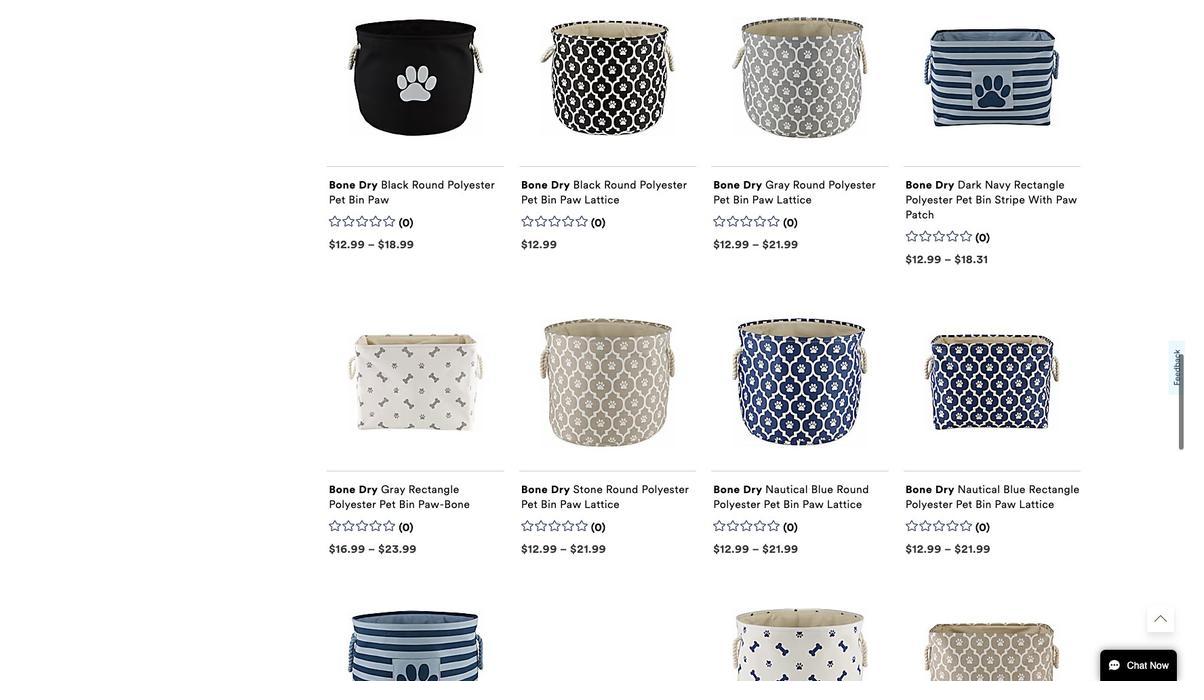 Task type: vqa. For each thing, say whether or not it's contained in the screenshot.
Gray Round Polyester Pet Bin Paw Lattice –
yes



Task type: locate. For each thing, give the bounding box(es) containing it.
bone dry for nautical blue round polyester pet bin paw lattice
[[714, 483, 763, 496]]

gray for rectangle
[[381, 483, 406, 496]]

polyester inside dark navy rectangle polyester pet bin stripe with paw patch
[[906, 193, 953, 206]]

(0) up $23.99
[[399, 521, 414, 534]]

stone round polyester pet bin paw lattice
[[522, 483, 689, 511]]

pet inside black round polyester pet bin paw
[[329, 193, 346, 206]]

patch
[[906, 208, 935, 221]]

lattice inside stone round polyester pet bin paw lattice
[[585, 498, 620, 511]]

1 horizontal spatial blue
[[1004, 483, 1026, 496]]

from $12.99 up to $21.99 element for stone round polyester pet bin paw lattice
[[522, 543, 607, 556]]

gray rectangle polyester pet bin paw-bone
[[329, 483, 470, 511]]

$12.99 – $21.99 for stone round polyester pet bin paw lattice
[[522, 543, 607, 556]]

black for black round polyester pet bin paw
[[381, 178, 409, 191]]

–
[[368, 238, 375, 251], [753, 238, 760, 251], [945, 253, 952, 266], [368, 543, 376, 556], [560, 543, 568, 556], [753, 543, 760, 556], [945, 543, 952, 556]]

$12.99 – $21.99
[[714, 238, 799, 251], [522, 543, 607, 556], [714, 543, 799, 556], [906, 543, 991, 556]]

0 horizontal spatial black
[[381, 178, 409, 191]]

black inside black round polyester pet bin paw
[[381, 178, 409, 191]]

gray inside the gray round polyester pet bin paw lattice
[[766, 178, 790, 191]]

gray for round
[[766, 178, 790, 191]]

paw inside black round polyester pet bin paw
[[368, 193, 390, 206]]

$16.99 – $23.99
[[329, 543, 417, 556]]

$12.99 for black round polyester pet bin paw
[[329, 238, 365, 251]]

black round polyester pet bin paw lattice
[[522, 178, 687, 206]]

from $16.99 up to $23.99 element
[[329, 543, 417, 556]]

stone
[[574, 483, 603, 496]]

$21.99 for stone round polyester pet bin paw lattice
[[571, 543, 607, 556]]

blue inside "nautical blue rectangle polyester pet bin paw lattice"
[[1004, 483, 1026, 496]]

bin inside the 'gray rectangle polyester pet bin paw-bone'
[[399, 498, 415, 511]]

1 vertical spatial gray
[[381, 483, 406, 496]]

round for gray round polyester pet bin paw lattice
[[793, 178, 826, 191]]

0 reviews element up $18.99
[[399, 216, 414, 231]]

0 reviews element down nautical blue round polyester pet bin paw lattice at the bottom right of the page
[[784, 521, 799, 535]]

(0) down nautical blue round polyester pet bin paw lattice at the bottom right of the page
[[784, 521, 799, 534]]

– for black round polyester pet bin paw
[[368, 238, 375, 251]]

bone for dark navy rectangle polyester pet bin stripe with paw patch
[[906, 178, 933, 191]]

(0) down "nautical blue rectangle polyester pet bin paw lattice"
[[976, 521, 991, 534]]

0 reviews element down stone round polyester pet bin paw lattice
[[591, 521, 606, 535]]

nautical
[[766, 483, 809, 496], [958, 483, 1001, 496]]

bone for gray round polyester pet bin paw lattice
[[714, 178, 741, 191]]

paw inside dark navy rectangle polyester pet bin stripe with paw patch
[[1057, 193, 1078, 206]]

nautical blue round polyester pet bin paw lattice
[[714, 483, 870, 511]]

bone dry for nautical blue rectangle polyester pet bin paw lattice
[[906, 483, 955, 496]]

– for gray rectangle polyester pet bin paw-bone
[[368, 543, 376, 556]]

lattice inside the gray round polyester pet bin paw lattice
[[777, 193, 813, 206]]

blue for rectangle
[[1004, 483, 1026, 496]]

0 horizontal spatial nautical
[[766, 483, 809, 496]]

(0) for stone round polyester pet bin paw lattice
[[591, 521, 606, 534]]

0 reviews element down black round polyester pet bin paw lattice
[[591, 216, 606, 231]]

(0) down the gray round polyester pet bin paw lattice
[[784, 216, 799, 229]]

2 black from the left
[[574, 178, 601, 191]]

paw inside nautical blue round polyester pet bin paw lattice
[[803, 498, 824, 511]]

0 horizontal spatial blue
[[812, 483, 834, 496]]

paw-
[[418, 498, 445, 511]]

gray inside the 'gray rectangle polyester pet bin paw-bone'
[[381, 483, 406, 496]]

lattice
[[585, 193, 620, 206], [777, 193, 813, 206], [585, 498, 620, 511], [828, 498, 863, 511], [1020, 498, 1055, 511]]

round inside the gray round polyester pet bin paw lattice
[[793, 178, 826, 191]]

bone
[[329, 178, 356, 191], [522, 178, 548, 191], [714, 178, 741, 191], [906, 178, 933, 191], [329, 483, 356, 496], [522, 483, 548, 496], [714, 483, 741, 496], [906, 483, 933, 496], [445, 498, 470, 511]]

pet inside the gray round polyester pet bin paw lattice
[[714, 193, 730, 206]]

bone dry
[[329, 178, 378, 191], [522, 178, 571, 191], [714, 178, 763, 191], [906, 178, 955, 191], [329, 483, 378, 496], [522, 483, 571, 496], [714, 483, 763, 496], [906, 483, 955, 496]]

0 reviews element down the gray round polyester pet bin paw lattice
[[784, 216, 799, 231]]

bone for nautical blue rectangle polyester pet bin paw lattice
[[906, 483, 933, 496]]

polyester inside the 'gray rectangle polyester pet bin paw-bone'
[[329, 498, 376, 511]]

$21.99 down "nautical blue rectangle polyester pet bin paw lattice"
[[955, 543, 991, 556]]

rectangle for dark navy rectangle polyester pet bin stripe with paw patch
[[1015, 178, 1066, 191]]

polyester inside black round polyester pet bin paw
[[448, 178, 495, 191]]

from $12.99 up to $21.99 element for gray round polyester pet bin paw lattice
[[714, 238, 799, 251]]

$12.99 – $18.99
[[329, 238, 414, 251]]

pet inside the 'gray rectangle polyester pet bin paw-bone'
[[380, 498, 396, 511]]

1 black from the left
[[381, 178, 409, 191]]

pet
[[329, 193, 346, 206], [522, 193, 538, 206], [714, 193, 730, 206], [957, 193, 973, 206], [380, 498, 396, 511], [522, 498, 538, 511], [764, 498, 781, 511], [957, 498, 973, 511]]

(0) for black round polyester pet bin paw
[[399, 216, 414, 229]]

– for stone round polyester pet bin paw lattice
[[560, 543, 568, 556]]

0 reviews element up the $18.31
[[976, 231, 991, 246]]

polyester inside the gray round polyester pet bin paw lattice
[[829, 178, 876, 191]]

(0) down stone round polyester pet bin paw lattice
[[591, 521, 606, 534]]

polyester
[[448, 178, 495, 191], [640, 178, 687, 191], [829, 178, 876, 191], [906, 193, 953, 206], [642, 483, 689, 496], [329, 498, 376, 511], [714, 498, 761, 511], [906, 498, 953, 511]]

dry
[[359, 178, 378, 191], [551, 178, 571, 191], [744, 178, 763, 191], [936, 178, 955, 191], [359, 483, 378, 496], [551, 483, 571, 496], [744, 483, 763, 496], [936, 483, 955, 496]]

dry for gray rectangle polyester pet bin paw-bone
[[359, 483, 378, 496]]

gray
[[766, 178, 790, 191], [381, 483, 406, 496]]

dry for nautical blue rectangle polyester pet bin paw lattice
[[936, 483, 955, 496]]

polyester inside black round polyester pet bin paw lattice
[[640, 178, 687, 191]]

– for nautical blue round polyester pet bin paw lattice
[[753, 543, 760, 556]]

lattice inside black round polyester pet bin paw lattice
[[585, 193, 620, 206]]

blue
[[812, 483, 834, 496], [1004, 483, 1026, 496]]

0 reviews element for dark navy rectangle polyester pet bin stripe with paw patch
[[976, 231, 991, 246]]

stripe
[[996, 193, 1026, 206]]

1 nautical from the left
[[766, 483, 809, 496]]

(0) up $18.99
[[399, 216, 414, 229]]

nautical for round
[[766, 483, 809, 496]]

$12.99
[[329, 238, 365, 251], [522, 238, 558, 251], [714, 238, 750, 251], [906, 253, 942, 266], [522, 543, 558, 556], [714, 543, 750, 556], [906, 543, 942, 556]]

black
[[381, 178, 409, 191], [574, 178, 601, 191]]

0 horizontal spatial gray
[[381, 483, 406, 496]]

$21.99
[[763, 238, 799, 251], [571, 543, 607, 556], [763, 543, 799, 556], [955, 543, 991, 556]]

paw inside "nautical blue rectangle polyester pet bin paw lattice"
[[996, 498, 1017, 511]]

$18.31
[[955, 253, 989, 266]]

$21.99 down the gray round polyester pet bin paw lattice
[[763, 238, 799, 251]]

$12.99 for dark navy rectangle polyester pet bin stripe with paw patch
[[906, 253, 942, 266]]

(0) down black round polyester pet bin paw lattice
[[591, 216, 606, 229]]

round for black round polyester pet bin paw lattice
[[605, 178, 637, 191]]

– for gray round polyester pet bin paw lattice
[[753, 238, 760, 251]]

bin inside the gray round polyester pet bin paw lattice
[[734, 193, 750, 206]]

2 nautical from the left
[[958, 483, 1001, 496]]

round inside black round polyester pet bin paw lattice
[[605, 178, 637, 191]]

lattice inside nautical blue round polyester pet bin paw lattice
[[828, 498, 863, 511]]

1 horizontal spatial black
[[574, 178, 601, 191]]

dark navy rectangle polyester pet bin stripe with paw patch
[[906, 178, 1078, 221]]

$12.99 for nautical blue rectangle polyester pet bin paw lattice
[[906, 543, 942, 556]]

from $12.99 up to $18.31 element
[[906, 253, 989, 266]]

rectangle inside "nautical blue rectangle polyester pet bin paw lattice"
[[1030, 483, 1081, 496]]

(0) for dark navy rectangle polyester pet bin stripe with paw patch
[[976, 231, 991, 244]]

2 blue from the left
[[1004, 483, 1026, 496]]

bone for black round polyester pet bin paw
[[329, 178, 356, 191]]

black inside black round polyester pet bin paw lattice
[[574, 178, 601, 191]]

0 reviews element for gray rectangle polyester pet bin paw-bone
[[399, 521, 414, 535]]

(0) up the $18.31
[[976, 231, 991, 244]]

navy
[[986, 178, 1012, 191]]

lattice inside "nautical blue rectangle polyester pet bin paw lattice"
[[1020, 498, 1055, 511]]

0 reviews element for stone round polyester pet bin paw lattice
[[591, 521, 606, 535]]

black round polyester pet bin paw
[[329, 178, 495, 206]]

rectangle
[[1015, 178, 1066, 191], [409, 483, 460, 496], [1030, 483, 1081, 496]]

$21.99 down stone round polyester pet bin paw lattice
[[571, 543, 607, 556]]

0 reviews element for black round polyester pet bin paw lattice
[[591, 216, 606, 231]]

bin
[[349, 193, 365, 206], [541, 193, 557, 206], [734, 193, 750, 206], [976, 193, 992, 206], [399, 498, 415, 511], [541, 498, 557, 511], [784, 498, 800, 511], [976, 498, 992, 511]]

black for black round polyester pet bin paw lattice
[[574, 178, 601, 191]]

0 reviews element
[[399, 216, 414, 231], [591, 216, 606, 231], [784, 216, 799, 231], [976, 231, 991, 246], [399, 521, 414, 535], [591, 521, 606, 535], [784, 521, 799, 535], [976, 521, 991, 535]]

blue inside nautical blue round polyester pet bin paw lattice
[[812, 483, 834, 496]]

nautical inside "nautical blue rectangle polyester pet bin paw lattice"
[[958, 483, 1001, 496]]

$12.99 for nautical blue round polyester pet bin paw lattice
[[714, 543, 750, 556]]

– for dark navy rectangle polyester pet bin stripe with paw patch
[[945, 253, 952, 266]]

rectangle for nautical blue rectangle polyester pet bin paw lattice
[[1030, 483, 1081, 496]]

bone dry for black round polyester pet bin paw lattice
[[522, 178, 571, 191]]

polyester inside "nautical blue rectangle polyester pet bin paw lattice"
[[906, 498, 953, 511]]

(0)
[[399, 216, 414, 229], [591, 216, 606, 229], [784, 216, 799, 229], [976, 231, 991, 244], [399, 521, 414, 534], [591, 521, 606, 534], [784, 521, 799, 534], [976, 521, 991, 534]]

$16.99
[[329, 543, 366, 556]]

bone for gray rectangle polyester pet bin paw-bone
[[329, 483, 356, 496]]

(0) for gray round polyester pet bin paw lattice
[[784, 216, 799, 229]]

rectangle inside dark navy rectangle polyester pet bin stripe with paw patch
[[1015, 178, 1066, 191]]

$21.99 down nautical blue round polyester pet bin paw lattice at the bottom right of the page
[[763, 543, 799, 556]]

nautical blue rectangle polyester pet bin paw lattice
[[906, 483, 1081, 511]]

bone dry for gray round polyester pet bin paw lattice
[[714, 178, 763, 191]]

(0) for black round polyester pet bin paw lattice
[[591, 216, 606, 229]]

nautical inside nautical blue round polyester pet bin paw lattice
[[766, 483, 809, 496]]

0 reviews element up $23.99
[[399, 521, 414, 535]]

from $12.99 up to $21.99 element
[[714, 238, 799, 251], [522, 543, 607, 556], [714, 543, 799, 556], [906, 543, 991, 556]]

round inside black round polyester pet bin paw
[[412, 178, 445, 191]]

1 horizontal spatial nautical
[[958, 483, 1001, 496]]

dry for black round polyester pet bin paw lattice
[[551, 178, 571, 191]]

round inside nautical blue round polyester pet bin paw lattice
[[837, 483, 870, 496]]

round
[[412, 178, 445, 191], [605, 178, 637, 191], [793, 178, 826, 191], [606, 483, 639, 496], [837, 483, 870, 496]]

1 horizontal spatial gray
[[766, 178, 790, 191]]

$12.99 – $21.99 for nautical blue rectangle polyester pet bin paw lattice
[[906, 543, 991, 556]]

0 reviews element down "nautical blue rectangle polyester pet bin paw lattice"
[[976, 521, 991, 535]]

from $12.99 up to $21.99 element for nautical blue rectangle polyester pet bin paw lattice
[[906, 543, 991, 556]]

0 vertical spatial gray
[[766, 178, 790, 191]]

rectangle inside the 'gray rectangle polyester pet bin paw-bone'
[[409, 483, 460, 496]]

paw
[[368, 193, 390, 206], [560, 193, 582, 206], [753, 193, 774, 206], [1057, 193, 1078, 206], [560, 498, 582, 511], [803, 498, 824, 511], [996, 498, 1017, 511]]

round inside stone round polyester pet bin paw lattice
[[606, 483, 639, 496]]

bone inside the 'gray rectangle polyester pet bin paw-bone'
[[445, 498, 470, 511]]

1 blue from the left
[[812, 483, 834, 496]]

$12.99 for stone round polyester pet bin paw lattice
[[522, 543, 558, 556]]

– for nautical blue rectangle polyester pet bin paw lattice
[[945, 543, 952, 556]]



Task type: describe. For each thing, give the bounding box(es) containing it.
bone dry for gray rectangle polyester pet bin paw-bone
[[329, 483, 378, 496]]

gray round polyester pet bin paw lattice
[[714, 178, 876, 206]]

$12.99 for gray round polyester pet bin paw lattice
[[714, 238, 750, 251]]

$12.99 – $21.99 for gray round polyester pet bin paw lattice
[[714, 238, 799, 251]]

bone dry for black round polyester pet bin paw
[[329, 178, 378, 191]]

$12.99 – $21.99 for nautical blue round polyester pet bin paw lattice
[[714, 543, 799, 556]]

nautical for rectangle
[[958, 483, 1001, 496]]

bin inside stone round polyester pet bin paw lattice
[[541, 498, 557, 511]]

bin inside dark navy rectangle polyester pet bin stripe with paw patch
[[976, 193, 992, 206]]

bone for nautical blue round polyester pet bin paw lattice
[[714, 483, 741, 496]]

0 reviews element for nautical blue rectangle polyester pet bin paw lattice
[[976, 521, 991, 535]]

bone for stone round polyester pet bin paw lattice
[[522, 483, 548, 496]]

pet inside nautical blue round polyester pet bin paw lattice
[[764, 498, 781, 511]]

with
[[1029, 193, 1054, 206]]

lattice for stone
[[585, 498, 620, 511]]

dry for black round polyester pet bin paw
[[359, 178, 378, 191]]

(0) for nautical blue rectangle polyester pet bin paw lattice
[[976, 521, 991, 534]]

dry for nautical blue round polyester pet bin paw lattice
[[744, 483, 763, 496]]

blue for round
[[812, 483, 834, 496]]

$21.99 for gray round polyester pet bin paw lattice
[[763, 238, 799, 251]]

bin inside "nautical blue rectangle polyester pet bin paw lattice"
[[976, 498, 992, 511]]

pet inside "nautical blue rectangle polyester pet bin paw lattice"
[[957, 498, 973, 511]]

from $12.99 up to $18.99 element
[[329, 238, 414, 251]]

(0) for gray rectangle polyester pet bin paw-bone
[[399, 521, 414, 534]]

paw inside the gray round polyester pet bin paw lattice
[[753, 193, 774, 206]]

dry for stone round polyester pet bin paw lattice
[[551, 483, 571, 496]]

$12.99 – $18.31
[[906, 253, 989, 266]]

0 reviews element for gray round polyester pet bin paw lattice
[[784, 216, 799, 231]]

bone dry for stone round polyester pet bin paw lattice
[[522, 483, 571, 496]]

pet inside stone round polyester pet bin paw lattice
[[522, 498, 538, 511]]

pet inside black round polyester pet bin paw lattice
[[522, 193, 538, 206]]

bone for black round polyester pet bin paw lattice
[[522, 178, 548, 191]]

bin inside black round polyester pet bin paw lattice
[[541, 193, 557, 206]]

round for black round polyester pet bin paw
[[412, 178, 445, 191]]

bin inside nautical blue round polyester pet bin paw lattice
[[784, 498, 800, 511]]

dark
[[958, 178, 982, 191]]

dry for gray round polyester pet bin paw lattice
[[744, 178, 763, 191]]

scroll to top image
[[1155, 613, 1168, 625]]

lattice for black
[[585, 193, 620, 206]]

0 reviews element for nautical blue round polyester pet bin paw lattice
[[784, 521, 799, 535]]

styled arrow button link
[[1148, 605, 1175, 632]]

bin inside black round polyester pet bin paw
[[349, 193, 365, 206]]

from $12.99 up to $21.99 element for nautical blue round polyester pet bin paw lattice
[[714, 543, 799, 556]]

$21.99 for nautical blue round polyester pet bin paw lattice
[[763, 543, 799, 556]]

$18.99
[[378, 238, 414, 251]]

polyester inside nautical blue round polyester pet bin paw lattice
[[714, 498, 761, 511]]

round for stone round polyester pet bin paw lattice
[[606, 483, 639, 496]]

lattice for gray
[[777, 193, 813, 206]]

pet inside dark navy rectangle polyester pet bin stripe with paw patch
[[957, 193, 973, 206]]

$21.99 for nautical blue rectangle polyester pet bin paw lattice
[[955, 543, 991, 556]]

0 reviews element for black round polyester pet bin paw
[[399, 216, 414, 231]]

dry for dark navy rectangle polyester pet bin stripe with paw patch
[[936, 178, 955, 191]]

polyester inside stone round polyester pet bin paw lattice
[[642, 483, 689, 496]]

(0) for nautical blue round polyester pet bin paw lattice
[[784, 521, 799, 534]]

paw inside stone round polyester pet bin paw lattice
[[560, 498, 582, 511]]

paw inside black round polyester pet bin paw lattice
[[560, 193, 582, 206]]

bone dry for dark navy rectangle polyester pet bin stripe with paw patch
[[906, 178, 955, 191]]

$23.99
[[379, 543, 417, 556]]



